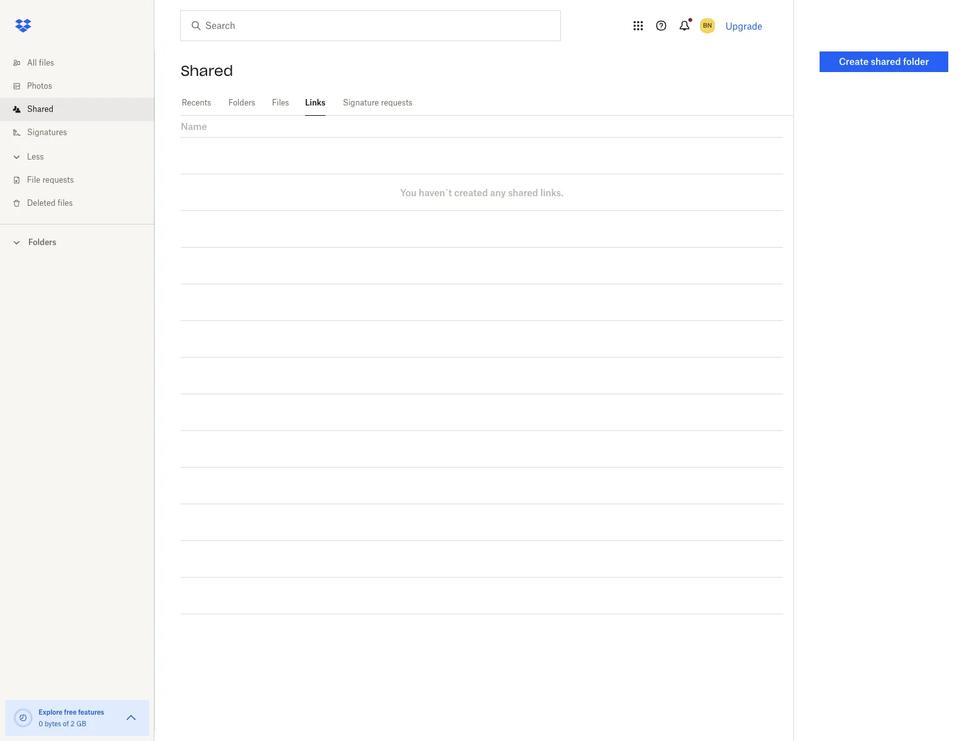 Task type: locate. For each thing, give the bounding box(es) containing it.
file
[[27, 175, 40, 185]]

requests right signature at the top of the page
[[381, 98, 413, 107]]

shared
[[871, 56, 901, 67], [508, 187, 538, 198]]

dropbox image
[[10, 13, 36, 39]]

shared down photos
[[27, 104, 53, 114]]

0
[[39, 720, 43, 728]]

create
[[839, 56, 869, 67]]

files right all
[[39, 58, 54, 68]]

bytes
[[45, 720, 61, 728]]

requests right file
[[42, 175, 74, 185]]

1 horizontal spatial folders
[[228, 98, 255, 107]]

tab list containing recents
[[181, 90, 793, 116]]

less
[[27, 152, 44, 162]]

files
[[39, 58, 54, 68], [58, 198, 73, 208]]

shared list item
[[0, 98, 154, 121]]

shared inside shared link
[[27, 104, 53, 114]]

folders down deleted
[[28, 237, 56, 247]]

all files
[[27, 58, 54, 68]]

free
[[64, 709, 77, 716]]

folders left files
[[228, 98, 255, 107]]

1 horizontal spatial files
[[58, 198, 73, 208]]

files right deleted
[[58, 198, 73, 208]]

1 vertical spatial files
[[58, 198, 73, 208]]

1 vertical spatial folders
[[28, 237, 56, 247]]

1 vertical spatial requests
[[42, 175, 74, 185]]

1 horizontal spatial shared
[[871, 56, 901, 67]]

1 vertical spatial shared
[[27, 104, 53, 114]]

tab list
[[181, 90, 793, 116]]

0 vertical spatial folders
[[228, 98, 255, 107]]

requests inside tab list
[[381, 98, 413, 107]]

list
[[0, 44, 154, 224]]

shared up recents link
[[181, 62, 233, 80]]

0 horizontal spatial shared
[[27, 104, 53, 114]]

file requests
[[27, 175, 74, 185]]

0 vertical spatial files
[[39, 58, 54, 68]]

bn button
[[697, 15, 718, 36]]

0 vertical spatial requests
[[381, 98, 413, 107]]

0 vertical spatial shared
[[181, 62, 233, 80]]

requests for signature requests
[[381, 98, 413, 107]]

shared right the any
[[508, 187, 538, 198]]

shared
[[181, 62, 233, 80], [27, 104, 53, 114]]

folders button
[[0, 232, 154, 252]]

shared link
[[10, 98, 154, 121]]

signature requests
[[343, 98, 413, 107]]

files link
[[272, 90, 290, 114]]

all files link
[[10, 51, 154, 75]]

features
[[78, 709, 104, 716]]

all
[[27, 58, 37, 68]]

files for all files
[[39, 58, 54, 68]]

haven`t
[[419, 187, 452, 198]]

0 horizontal spatial shared
[[508, 187, 538, 198]]

requests
[[381, 98, 413, 107], [42, 175, 74, 185]]

shared left folder
[[871, 56, 901, 67]]

file requests link
[[10, 169, 154, 192]]

0 horizontal spatial requests
[[42, 175, 74, 185]]

any
[[490, 187, 506, 198]]

0 horizontal spatial folders
[[28, 237, 56, 247]]

folders inside button
[[28, 237, 56, 247]]

0 horizontal spatial files
[[39, 58, 54, 68]]

0 vertical spatial shared
[[871, 56, 901, 67]]

deleted files link
[[10, 192, 154, 215]]

files for deleted files
[[58, 198, 73, 208]]

1 horizontal spatial requests
[[381, 98, 413, 107]]

folders
[[228, 98, 255, 107], [28, 237, 56, 247]]



Task type: describe. For each thing, give the bounding box(es) containing it.
folders inside tab list
[[228, 98, 255, 107]]

less image
[[10, 151, 23, 163]]

photos
[[27, 81, 52, 91]]

requests for file requests
[[42, 175, 74, 185]]

1 horizontal spatial shared
[[181, 62, 233, 80]]

gb
[[76, 720, 86, 728]]

you
[[400, 187, 417, 198]]

folder
[[903, 56, 929, 67]]

links link
[[305, 90, 326, 114]]

signature
[[343, 98, 379, 107]]

bn
[[703, 21, 712, 30]]

shared inside button
[[871, 56, 901, 67]]

recents link
[[181, 90, 212, 114]]

explore free features 0 bytes of 2 gb
[[39, 709, 104, 728]]

files
[[272, 98, 289, 107]]

created
[[454, 187, 488, 198]]

upgrade link
[[726, 20, 763, 31]]

recents
[[182, 98, 211, 107]]

create shared folder
[[839, 56, 929, 67]]

you haven`t created any shared links.
[[400, 187, 564, 198]]

folders link
[[228, 90, 256, 114]]

quota usage element
[[13, 708, 33, 728]]

upgrade
[[726, 20, 763, 31]]

signatures
[[27, 127, 67, 137]]

signature requests link
[[341, 90, 414, 114]]

photos link
[[10, 75, 154, 98]]

Search text field
[[205, 19, 534, 33]]

explore
[[39, 709, 63, 716]]

deleted files
[[27, 198, 73, 208]]

deleted
[[27, 198, 56, 208]]

links
[[305, 98, 325, 107]]

2
[[71, 720, 75, 728]]

1 vertical spatial shared
[[508, 187, 538, 198]]

links.
[[540, 187, 564, 198]]

signatures link
[[10, 121, 154, 144]]

create shared folder button
[[820, 51, 949, 72]]

name
[[181, 121, 207, 132]]

of
[[63, 720, 69, 728]]

list containing all files
[[0, 44, 154, 224]]



Task type: vqa. For each thing, say whether or not it's contained in the screenshot.
SET EXPIRATION DATE TEXT FIELD
no



